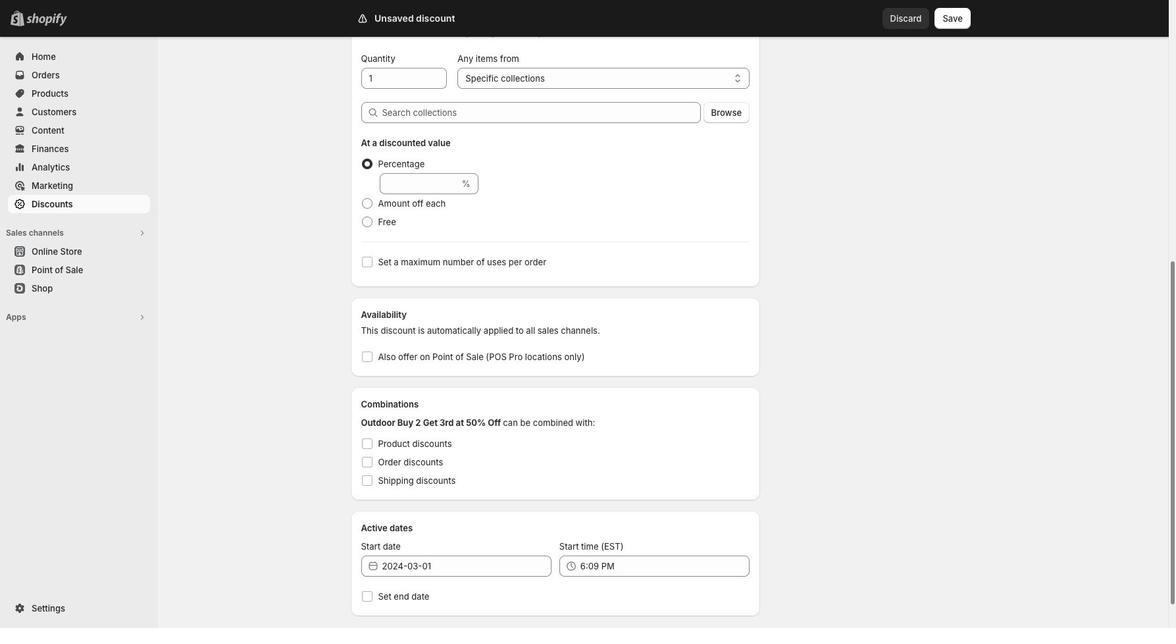Task type: vqa. For each thing, say whether or not it's contained in the screenshot.
Shopify image at top left
yes



Task type: locate. For each thing, give the bounding box(es) containing it.
None text field
[[361, 68, 447, 89], [380, 173, 459, 194], [361, 68, 447, 89], [380, 173, 459, 194]]

shopify image
[[26, 13, 67, 26]]

Enter time text field
[[581, 556, 750, 577]]



Task type: describe. For each thing, give the bounding box(es) containing it.
YYYY-MM-DD text field
[[382, 556, 552, 577]]

Search collections text field
[[382, 102, 701, 123]]



